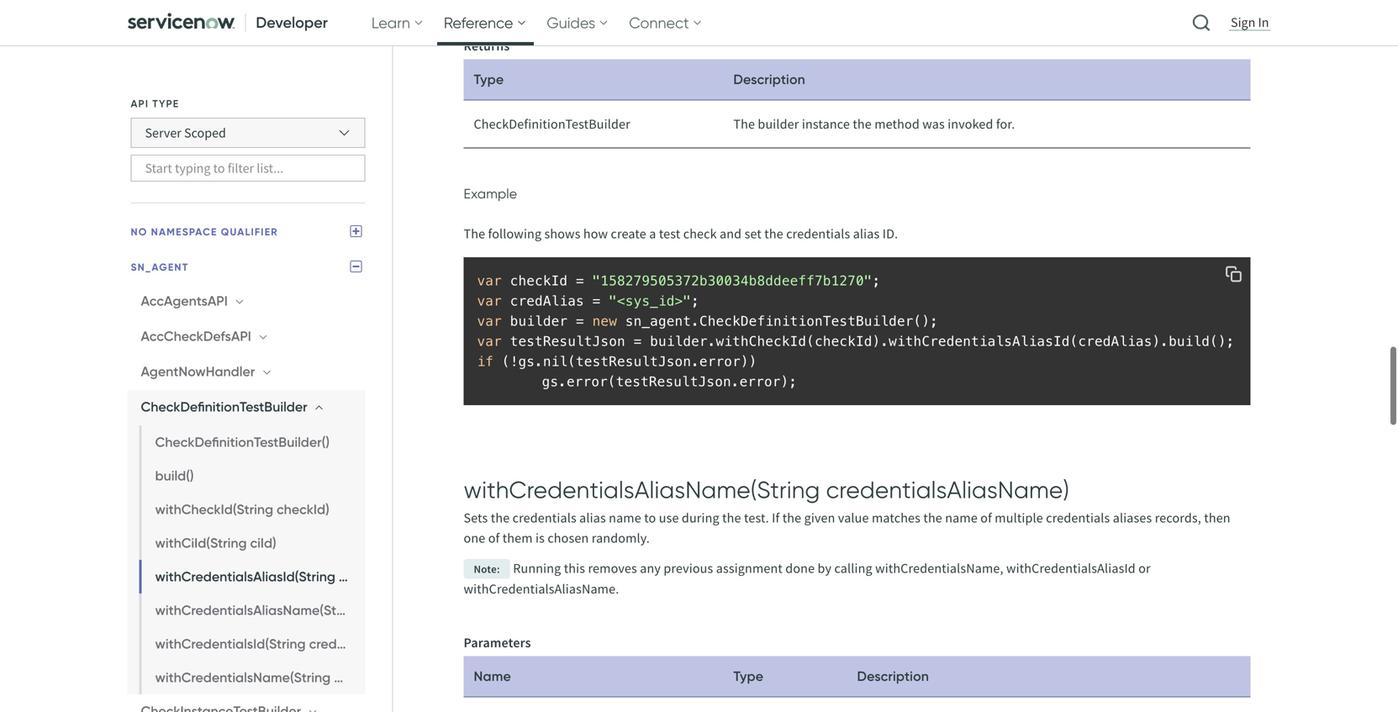 Task type: locate. For each thing, give the bounding box(es) containing it.
learn
[[372, 13, 410, 32]]

learn button
[[365, 0, 431, 45]]

guides
[[547, 13, 596, 32]]

developer
[[256, 13, 328, 32]]

connect
[[629, 13, 690, 32]]

connect button
[[623, 0, 710, 45]]

in
[[1259, 14, 1270, 31]]



Task type: describe. For each thing, give the bounding box(es) containing it.
reference button
[[437, 0, 534, 45]]

guides button
[[540, 0, 616, 45]]

sign in
[[1232, 14, 1270, 31]]

reference
[[444, 13, 513, 32]]

sign
[[1232, 14, 1256, 31]]

developer link
[[121, 0, 338, 45]]

sign in button
[[1228, 13, 1273, 32]]



